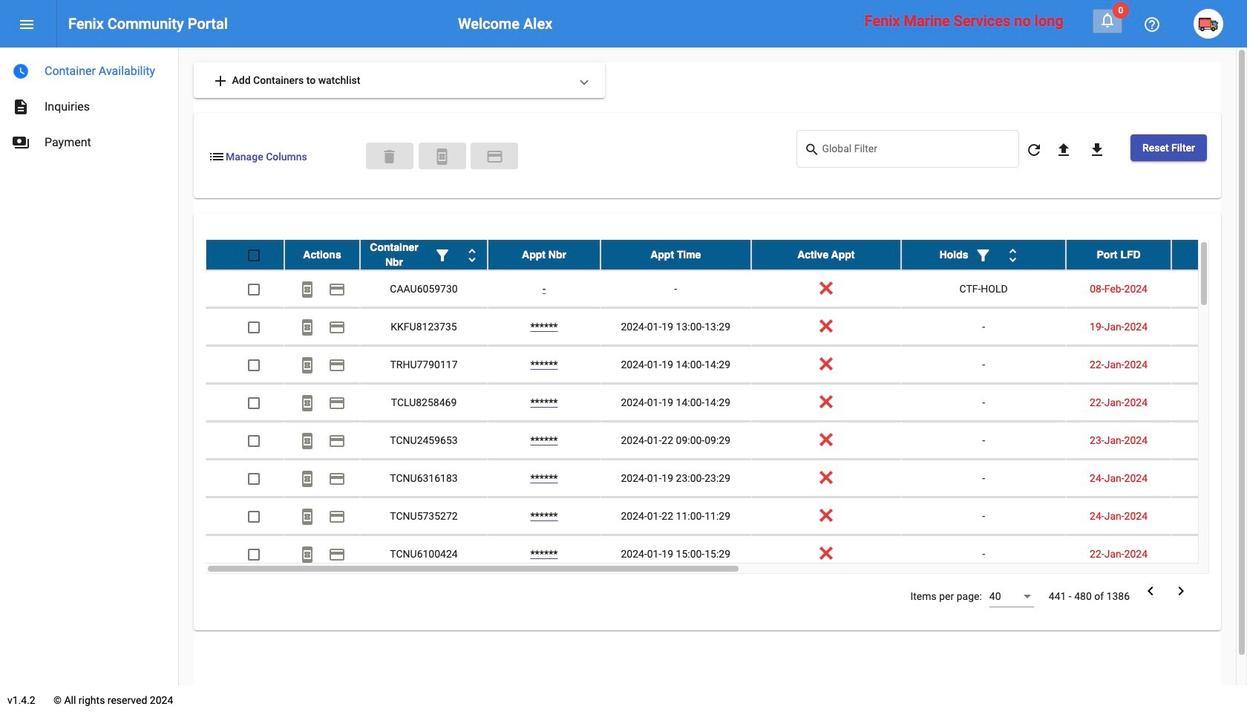 Task type: vqa. For each thing, say whether or not it's contained in the screenshot.
Delete image on the top of the page
yes



Task type: describe. For each thing, give the bounding box(es) containing it.
Global Watchlist Filter field
[[822, 146, 1012, 157]]

4 column header from the left
[[601, 240, 751, 270]]

delete image
[[381, 148, 398, 165]]

3 row from the top
[[206, 308, 1248, 346]]

6 column header from the left
[[902, 240, 1066, 270]]

6 row from the top
[[206, 422, 1248, 460]]

1 row from the top
[[206, 240, 1248, 270]]

1 cell from the top
[[1172, 270, 1248, 307]]

4 cell from the top
[[1172, 384, 1248, 421]]

7 cell from the top
[[1172, 498, 1248, 535]]

3 column header from the left
[[488, 240, 601, 270]]

8 cell from the top
[[1172, 535, 1248, 573]]

4 row from the top
[[206, 346, 1248, 384]]

1 column header from the left
[[284, 240, 360, 270]]

7 row from the top
[[206, 460, 1248, 498]]

5 row from the top
[[206, 384, 1248, 422]]



Task type: locate. For each thing, give the bounding box(es) containing it.
cell
[[1172, 270, 1248, 307], [1172, 308, 1248, 345], [1172, 346, 1248, 383], [1172, 384, 1248, 421], [1172, 422, 1248, 459], [1172, 460, 1248, 497], [1172, 498, 1248, 535], [1172, 535, 1248, 573]]

6 cell from the top
[[1172, 460, 1248, 497]]

no color image
[[1099, 11, 1117, 29], [18, 16, 36, 34], [12, 98, 30, 116], [12, 134, 30, 151], [805, 141, 822, 159], [1055, 141, 1073, 159], [208, 148, 226, 165], [433, 148, 451, 165], [486, 148, 504, 165], [434, 247, 451, 265], [328, 281, 346, 299], [328, 319, 346, 337], [299, 395, 316, 412], [328, 395, 346, 412], [299, 470, 316, 488], [328, 508, 346, 526], [328, 546, 346, 564], [1142, 582, 1160, 600]]

2 column header from the left
[[360, 240, 488, 270]]

grid
[[206, 240, 1248, 574]]

8 column header from the left
[[1172, 240, 1248, 270]]

column header
[[284, 240, 360, 270], [360, 240, 488, 270], [488, 240, 601, 270], [601, 240, 751, 270], [751, 240, 902, 270], [902, 240, 1066, 270], [1066, 240, 1172, 270], [1172, 240, 1248, 270]]

row
[[206, 240, 1248, 270], [206, 270, 1248, 308], [206, 308, 1248, 346], [206, 346, 1248, 384], [206, 384, 1248, 422], [206, 422, 1248, 460], [206, 460, 1248, 498], [206, 498, 1248, 535], [206, 535, 1248, 573]]

no color image
[[1144, 16, 1161, 34], [12, 62, 30, 80], [212, 72, 229, 90], [1025, 141, 1043, 159], [1089, 141, 1106, 159], [463, 247, 481, 265], [975, 247, 992, 265], [1004, 247, 1022, 265], [299, 281, 316, 299], [299, 319, 316, 337], [299, 357, 316, 375], [328, 357, 346, 375], [299, 432, 316, 450], [328, 432, 346, 450], [328, 470, 346, 488], [299, 508, 316, 526], [299, 546, 316, 564], [1173, 582, 1190, 600]]

2 cell from the top
[[1172, 308, 1248, 345]]

navigation
[[0, 48, 178, 160]]

7 column header from the left
[[1066, 240, 1172, 270]]

9 row from the top
[[206, 535, 1248, 573]]

3 cell from the top
[[1172, 346, 1248, 383]]

5 column header from the left
[[751, 240, 902, 270]]

5 cell from the top
[[1172, 422, 1248, 459]]

2 row from the top
[[206, 270, 1248, 308]]

8 row from the top
[[206, 498, 1248, 535]]



